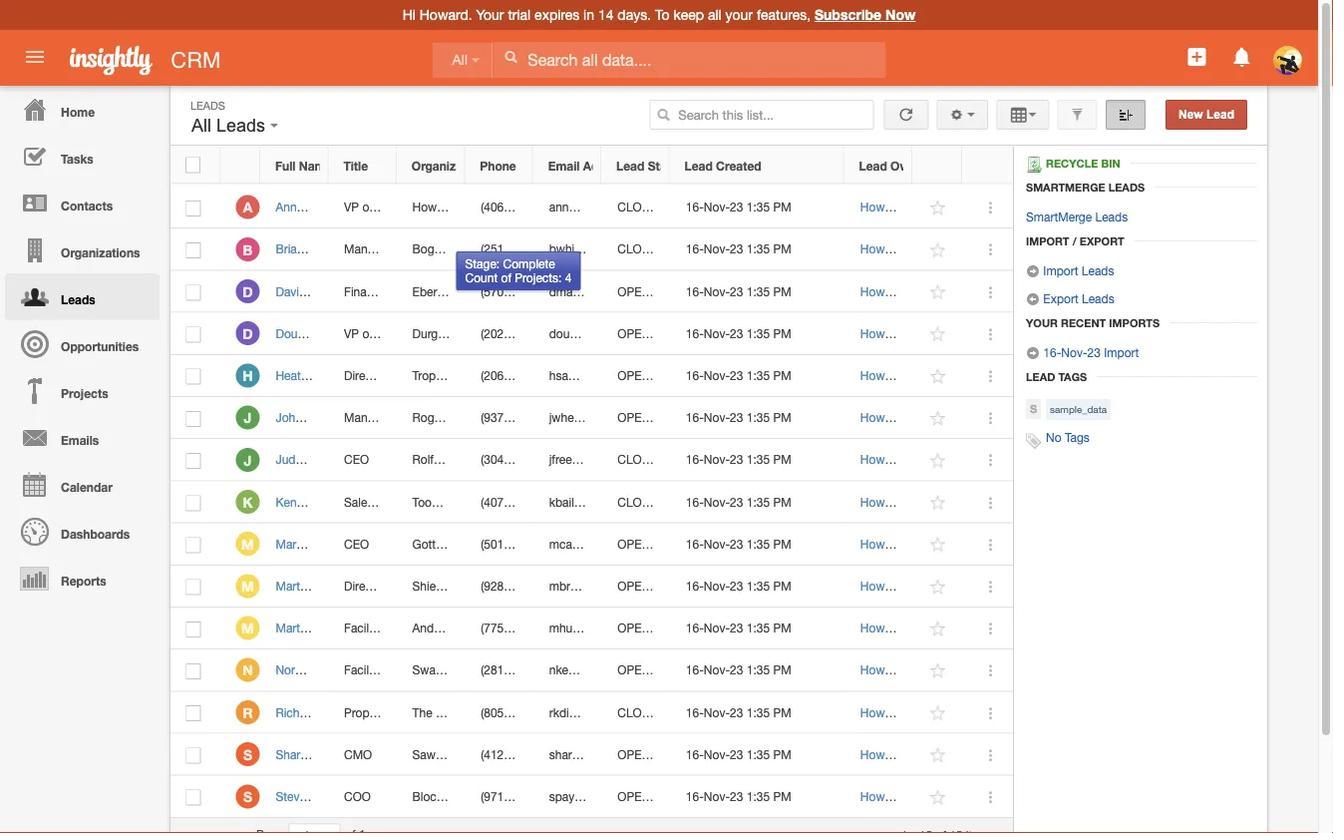 Task type: vqa. For each thing, say whether or not it's contained in the screenshot.


Task type: locate. For each thing, give the bounding box(es) containing it.
1 vertical spatial smartmerge
[[1027, 210, 1093, 223]]

735-
[[511, 242, 535, 256]]

7 1:35 from the top
[[747, 453, 770, 467]]

cell
[[534, 187, 602, 229], [534, 271, 602, 313], [534, 313, 602, 355], [534, 355, 602, 397], [397, 397, 466, 439], [534, 439, 602, 481], [397, 523, 466, 565], [534, 565, 602, 608], [534, 608, 602, 650], [534, 650, 602, 692], [534, 734, 602, 776]]

0 vertical spatial sales
[[376, 200, 406, 214]]

16-nov-23 1:35 pm inside k row
[[686, 495, 792, 509]]

2 disqualified from the top
[[677, 242, 739, 256]]

d row
[[171, 271, 1014, 313], [171, 313, 1014, 355]]

cell up 3484
[[534, 271, 602, 313]]

cell for (775) 616-7387
[[534, 608, 602, 650]]

bailey
[[324, 495, 356, 509]]

howard brown link inside n row
[[861, 663, 941, 677]]

0 vertical spatial m
[[242, 536, 254, 552]]

6279
[[535, 284, 562, 298]]

2 vertical spatial of
[[363, 326, 373, 340]]

9 howard brown link from the top
[[861, 537, 941, 551]]

1 vertical spatial of
[[501, 271, 512, 285]]

1 d link from the top
[[236, 279, 260, 303]]

open up h 'row'
[[618, 326, 651, 340]]

ceo
[[344, 453, 369, 467], [344, 537, 369, 551]]

m up n link on the bottom
[[242, 620, 254, 637]]

10 howard brown link from the top
[[861, 579, 941, 593]]

disqualified inside r row
[[677, 705, 739, 719]]

1 vertical spatial circle arrow right image
[[1027, 346, 1041, 360]]

import up 'export leads' link
[[1044, 263, 1079, 277]]

import leads
[[1041, 263, 1115, 277]]

16-nov-23 1:35 pm cell for 9290
[[671, 776, 846, 818]]

4 16-nov-23 1:35 pm from the top
[[686, 326, 792, 340]]

howard brown for 6906
[[861, 495, 941, 509]]

1 vp from the top
[[344, 200, 359, 214]]

23 inside k row
[[730, 495, 744, 509]]

1 vertical spatial m link
[[236, 574, 260, 598]]

disqualified for k
[[677, 495, 739, 509]]

s link down r
[[236, 742, 260, 766]]

0 horizontal spatial export
[[1044, 291, 1079, 305]]

howard brown inside b row
[[861, 242, 941, 256]]

director cell
[[329, 355, 397, 397], [329, 565, 397, 608]]

leads up export leads
[[1082, 263, 1115, 277]]

5 1:35 from the top
[[747, 368, 770, 382]]

16-nov-23 1:35 pm for 9290
[[686, 789, 792, 803]]

m left martha bradley
[[242, 578, 254, 595]]

d link up 'h' link
[[236, 321, 260, 345]]

and inside cell
[[445, 284, 465, 298]]

smartmerge down recycle
[[1027, 181, 1106, 194]]

open - notcontacted inside n row
[[618, 663, 737, 677]]

0 vertical spatial manager cell
[[329, 229, 397, 271]]

facility manager down shields
[[344, 621, 432, 635]]

3 16-nov-23 1:35 pm from the top
[[686, 284, 792, 298]]

export right /
[[1080, 234, 1125, 247]]

cmo cell
[[329, 734, 397, 776]]

1 vertical spatial ceo
[[344, 537, 369, 551]]

howard inside b row
[[861, 242, 903, 256]]

open - notcontacted cell for (206) 645-7995
[[602, 355, 737, 397]]

1 m link from the top
[[236, 532, 260, 556]]

nov- for (805) 715-0369
[[704, 705, 730, 719]]

1 vertical spatial facility
[[344, 663, 382, 677]]

s left the steven
[[243, 789, 252, 805]]

7 open - notcontacted from the top
[[618, 621, 737, 635]]

follow image inside r row
[[929, 704, 948, 723]]

name
[[299, 159, 333, 173]]

16- for (304) 624-3149
[[686, 453, 704, 467]]

168-
[[511, 326, 535, 340]]

j link down h
[[236, 406, 260, 430]]

4 pm from the top
[[774, 326, 792, 340]]

- inside b row
[[669, 242, 674, 256]]

howard brown for 8462
[[861, 411, 941, 425]]

of inside a row
[[363, 200, 373, 214]]

cell up '7387'
[[534, 565, 602, 608]]

bradley
[[317, 579, 358, 593]]

open up n row
[[618, 621, 651, 635]]

s down r
[[243, 746, 252, 763]]

1 open - notcontacted cell from the top
[[602, 271, 737, 313]]

1 vertical spatial vp of sales cell
[[329, 313, 406, 355]]

16-nov-23 1:35 pm
[[686, 200, 792, 214], [686, 242, 792, 256], [686, 284, 792, 298], [686, 326, 792, 340], [686, 368, 792, 382], [686, 411, 792, 425], [686, 453, 792, 467], [686, 495, 792, 509], [686, 537, 792, 551], [686, 579, 792, 593], [686, 621, 792, 635], [686, 663, 792, 677], [686, 705, 792, 719], [686, 747, 792, 761], [686, 789, 792, 803]]

cell for (928) 565468
[[534, 565, 602, 608]]

9 howard brown from the top
[[861, 537, 941, 551]]

d for david matthews
[[243, 283, 253, 300]]

trophy group (206) 645-7995
[[413, 368, 562, 382]]

calendar link
[[5, 461, 160, 508]]

howard brown inside r row
[[861, 705, 941, 719]]

0 vertical spatial j link
[[236, 406, 260, 430]]

6 open - notcontacted cell from the top
[[602, 565, 737, 608]]

23 for (202) 168-3484
[[730, 326, 744, 340]]

5 closed - disqualified from the top
[[618, 705, 739, 719]]

export leads link
[[1027, 291, 1115, 306]]

bogan-auer, inc.
[[413, 242, 502, 256]]

ebert and sons cell
[[397, 271, 495, 313]]

(501) 733-1738 cell
[[466, 523, 562, 565]]

martha bradley link
[[276, 579, 368, 593]]

of inside stage: complete count of projects: 4
[[501, 271, 512, 285]]

6 notcontacted from the top
[[662, 579, 737, 593]]

nov- for (202) 168-3484
[[704, 326, 730, 340]]

kenneth bailey link
[[276, 495, 366, 509]]

2 vertical spatial llc
[[458, 747, 480, 761]]

7 16-nov-23 1:35 pm cell from the top
[[671, 439, 846, 481]]

16- for (251) 735-5824
[[686, 242, 704, 256]]

- for (971) 344-9290
[[654, 789, 659, 803]]

cell up rolfson
[[397, 397, 466, 439]]

circle arrow right image
[[1027, 264, 1041, 278], [1027, 346, 1041, 360]]

cell up 5824
[[534, 187, 602, 229]]

follow image inside m row
[[929, 620, 948, 639]]

cell up 7995
[[534, 313, 602, 355]]

bwhite@boganinc.com cell
[[534, 229, 671, 271]]

all down howard.
[[452, 52, 468, 68]]

open down h 'row'
[[618, 411, 651, 425]]

days.
[[618, 6, 652, 23]]

1 vertical spatial facility manager
[[344, 663, 432, 677]]

martha down mark
[[276, 579, 314, 593]]

lead left tags
[[1027, 370, 1056, 383]]

16-nov-23 1:35 pm cell
[[671, 187, 846, 229], [671, 229, 846, 271], [671, 271, 846, 313], [671, 313, 846, 355], [671, 355, 846, 397], [671, 397, 846, 439], [671, 439, 846, 481], [671, 481, 846, 523], [671, 523, 846, 565], [671, 565, 846, 608], [671, 608, 846, 650], [671, 650, 846, 692], [671, 692, 846, 734], [671, 734, 846, 776], [671, 776, 846, 818]]

None checkbox
[[186, 157, 201, 173], [186, 200, 201, 216], [186, 285, 201, 301], [186, 327, 201, 343], [186, 369, 201, 385], [186, 579, 201, 595], [186, 621, 201, 637], [186, 664, 201, 680], [186, 748, 201, 764], [186, 157, 201, 173], [186, 200, 201, 216], [186, 285, 201, 301], [186, 327, 201, 343], [186, 369, 201, 385], [186, 579, 201, 595], [186, 621, 201, 637], [186, 664, 201, 680], [186, 748, 201, 764]]

brown for 5824
[[906, 242, 941, 256]]

13 howard brown link from the top
[[861, 705, 941, 719]]

your
[[476, 6, 504, 23], [1027, 316, 1059, 329]]

j left judy
[[244, 452, 252, 468]]

s link for sharon little cmo
[[236, 742, 260, 766]]

howard for 1738
[[861, 537, 903, 551]]

1 vertical spatial inc
[[467, 621, 484, 635]]

9 open from the top
[[618, 747, 651, 761]]

organization
[[412, 159, 485, 173]]

r row
[[171, 692, 1014, 734]]

23 inside b row
[[730, 242, 744, 256]]

8 open - notcontacted from the top
[[618, 663, 737, 677]]

phone
[[480, 159, 517, 173]]

d row down bwhite@boganinc.com on the top of the page
[[171, 271, 1014, 313]]

16- for (501) 733-1738
[[686, 537, 704, 551]]

1 vertical spatial martha
[[276, 621, 314, 635]]

open down "kbailey@toobinc.com" in the left bottom of the page
[[618, 537, 651, 551]]

pm inside h 'row'
[[774, 368, 792, 382]]

23 for (251) 735-5824
[[730, 242, 744, 256]]

import left /
[[1027, 234, 1070, 247]]

contacts link
[[5, 180, 160, 226]]

open - notcontacted for (501) 733-1738
[[618, 537, 737, 551]]

notcontacted
[[662, 284, 737, 298], [662, 326, 737, 340], [662, 368, 737, 382], [662, 411, 737, 425], [662, 537, 737, 551], [662, 579, 737, 593], [662, 621, 737, 635], [662, 663, 737, 677], [662, 747, 737, 761], [662, 789, 737, 803]]

1 d from the top
[[243, 283, 253, 300]]

sample_data
[[1051, 404, 1108, 415]]

brown for 3149
[[906, 453, 941, 467]]

1 vertical spatial m
[[242, 578, 254, 595]]

1 vertical spatial vp
[[344, 326, 359, 340]]

16-nov-23 1:35 pm cell for 8462
[[671, 397, 846, 439]]

0 vertical spatial inc
[[442, 495, 459, 509]]

closed inside r row
[[618, 705, 666, 719]]

and right ebert
[[445, 284, 465, 298]]

5 disqualified from the top
[[677, 705, 739, 719]]

1 brown from the top
[[906, 200, 941, 214]]

leads up all leads
[[191, 99, 225, 112]]

recent
[[1062, 316, 1107, 329]]

s row
[[171, 734, 1014, 776], [171, 776, 1014, 818]]

3 closed - disqualified cell from the top
[[602, 439, 739, 481]]

spayne@blockinc.com
[[549, 789, 670, 803]]

0 vertical spatial import
[[1027, 234, 1070, 247]]

ceo down wheeler
[[344, 453, 369, 467]]

3484
[[535, 326, 562, 340]]

import
[[1027, 234, 1070, 247], [1044, 263, 1079, 277], [1105, 345, 1140, 359]]

1:35 inside h 'row'
[[747, 368, 770, 382]]

16-nov-23 1:35 pm cell for 6279
[[671, 271, 846, 313]]

m left mark
[[242, 536, 254, 552]]

smartmerge leads
[[1027, 210, 1129, 223]]

(971) 344-9290 cell
[[466, 776, 562, 818]]

inc right block
[[446, 789, 463, 803]]

2 s row from the top
[[171, 776, 1014, 818]]

m link left martha bradley
[[236, 574, 260, 598]]

sanders
[[321, 368, 366, 382]]

15 brown from the top
[[906, 789, 941, 803]]

0 vertical spatial director
[[390, 284, 432, 298]]

j row
[[171, 397, 1014, 439], [171, 439, 1014, 481]]

sawayn llc cell
[[397, 734, 480, 776]]

diaz
[[320, 705, 344, 719]]

5 follow image from the top
[[929, 409, 948, 428]]

reports link
[[5, 555, 160, 602]]

16- inside k row
[[686, 495, 704, 509]]

1738
[[535, 537, 562, 551]]

cell up 6906
[[534, 439, 602, 481]]

howard brown for 3484
[[861, 326, 941, 340]]

all leads button
[[187, 111, 283, 141]]

23 for (501) 733-1738
[[730, 537, 744, 551]]

sales inside a row
[[376, 200, 406, 214]]

howard inside k row
[[861, 495, 903, 509]]

facility up property
[[344, 663, 382, 677]]

7 open from the top
[[618, 621, 651, 635]]

8462
[[535, 411, 562, 425]]

23 for (937) 360-8462
[[730, 411, 744, 425]]

director cell up the hudson
[[329, 565, 397, 608]]

follow image for (407) 546-6906
[[929, 493, 948, 512]]

bogan-auer, inc. cell
[[397, 229, 502, 271]]

863-
[[511, 663, 535, 677]]

auer,
[[452, 242, 479, 256]]

export leads
[[1041, 291, 1115, 305]]

follow image inside n row
[[929, 662, 948, 681]]

brown inside n row
[[906, 663, 941, 677]]

1 vertical spatial j link
[[236, 448, 260, 472]]

closed down "status"
[[618, 200, 666, 214]]

howard inside n row
[[861, 663, 903, 677]]

closed for k
[[618, 495, 666, 509]]

1 vertical spatial sales
[[376, 326, 406, 340]]

2 open - notcontacted cell from the top
[[602, 313, 737, 355]]

row
[[171, 147, 1013, 184]]

open - notcontacted cell for (971) 344-9290
[[602, 776, 737, 818]]

1:35 inside r row
[[747, 705, 770, 719]]

follow image
[[929, 199, 948, 218], [929, 241, 948, 260], [929, 283, 948, 302], [929, 325, 948, 344], [929, 409, 948, 428], [929, 451, 948, 470], [929, 620, 948, 639]]

1 howard brown link from the top
[[861, 200, 941, 214]]

all for all
[[452, 52, 468, 68]]

(251) 735-5824 cell
[[466, 229, 562, 271]]

0 vertical spatial vp
[[344, 200, 359, 214]]

open right 9290
[[618, 789, 651, 803]]

inc inside k row
[[442, 495, 459, 509]]

lead right "status"
[[685, 159, 713, 173]]

all inside "link"
[[452, 52, 468, 68]]

brown inside k row
[[906, 495, 941, 509]]

- inside a row
[[669, 200, 674, 214]]

manager inside k row
[[377, 495, 424, 509]]

row group
[[171, 187, 1014, 818]]

closed up mcarroll@gsd.com
[[618, 495, 666, 509]]

1:35 for 6906
[[747, 495, 770, 509]]

m row
[[171, 523, 1014, 565], [171, 565, 1014, 608], [171, 608, 1014, 650]]

manager cell up finance
[[329, 229, 397, 271]]

10 open from the top
[[618, 789, 651, 803]]

circle arrow right image inside the 16-nov-23 import link
[[1027, 346, 1041, 360]]

brown for 1738
[[906, 537, 941, 551]]

llc inside a row
[[489, 200, 511, 214]]

d down b
[[243, 283, 253, 300]]

open up jwheeler@rgf.com
[[618, 368, 651, 382]]

- inside r row
[[669, 705, 674, 719]]

16-nov-23 1:35 pm for 6279
[[686, 284, 792, 298]]

1 notcontacted from the top
[[662, 284, 737, 298]]

closed - disqualified for a
[[618, 200, 739, 214]]

16-nov-23 1:35 pm inside b row
[[686, 242, 792, 256]]

closed for j
[[618, 453, 666, 467]]

cell up shields
[[397, 523, 466, 565]]

j link for judy freeman
[[236, 448, 260, 472]]

leads up opportunities link
[[61, 292, 96, 306]]

1 vertical spatial sons
[[478, 326, 505, 340]]

0 vertical spatial martha
[[276, 579, 314, 593]]

disqualified inside k row
[[677, 495, 739, 509]]

16-nov-23 1:35 pm inside a row
[[686, 200, 792, 214]]

vp up sanders
[[344, 326, 359, 340]]

0 vertical spatial llc
[[489, 200, 511, 214]]

0 vertical spatial your
[[476, 6, 504, 23]]

2 vp of sales cell from the top
[[329, 313, 406, 355]]

disqualified inside a row
[[677, 200, 739, 214]]

ceo for j
[[344, 453, 369, 467]]

your
[[726, 6, 753, 23]]

lead left owner
[[860, 159, 888, 173]]

leads for import leads
[[1082, 263, 1115, 277]]

0 horizontal spatial all
[[192, 115, 212, 136]]

5 follow image from the top
[[929, 662, 948, 681]]

nov- inside b row
[[704, 242, 730, 256]]

1 16-nov-23 1:35 pm cell from the top
[[671, 187, 846, 229]]

j row up 3149
[[171, 397, 1014, 439]]

notcontacted for (281) 863-2433
[[662, 663, 737, 677]]

ceo cell down sales manager
[[329, 523, 397, 565]]

facility manager inside m row
[[344, 621, 432, 635]]

3 open - notcontacted cell from the top
[[602, 355, 737, 397]]

4 howard brown link from the top
[[861, 326, 941, 340]]

0 vertical spatial all
[[452, 52, 468, 68]]

toob
[[413, 495, 439, 509]]

16- inside a row
[[686, 200, 704, 214]]

0 vertical spatial j
[[244, 410, 252, 426]]

-
[[669, 200, 674, 214], [669, 242, 674, 256], [654, 284, 659, 298], [654, 326, 659, 340], [654, 368, 659, 382], [654, 411, 659, 425], [669, 453, 674, 467], [669, 495, 674, 509], [654, 537, 659, 551], [654, 579, 659, 593], [654, 621, 659, 635], [654, 663, 659, 677], [669, 705, 674, 719], [654, 747, 659, 761], [654, 789, 659, 803]]

closed inside k row
[[618, 495, 666, 509]]

m link for mark carroll
[[236, 532, 260, 556]]

sons inside ebert and sons cell
[[468, 284, 495, 298]]

organizations link
[[5, 226, 160, 273]]

facility manager cell
[[329, 608, 432, 650], [329, 650, 432, 692]]

howard brown link inside a row
[[861, 200, 941, 214]]

ceo cell up sales manager
[[329, 439, 397, 481]]

howard brown link for 3149
[[861, 453, 941, 467]]

disqualified inside b row
[[677, 242, 739, 256]]

follow image for (501) 733-1738
[[929, 535, 948, 554]]

closed for r
[[618, 705, 666, 719]]

1:35 inside b row
[[747, 242, 770, 256]]

8 howard brown link from the top
[[861, 495, 941, 509]]

k link
[[236, 490, 260, 514]]

2 smartmerge from the top
[[1027, 210, 1093, 223]]

navigation
[[0, 86, 160, 602]]

s down 'lead tags'
[[1031, 403, 1038, 416]]

j down h
[[244, 410, 252, 426]]

0 vertical spatial export
[[1080, 234, 1125, 247]]

all inside button
[[192, 115, 212, 136]]

vp inside a row
[[344, 200, 359, 214]]

sales manager cell
[[329, 481, 424, 523]]

closed - disqualified inside r row
[[618, 705, 739, 719]]

2 howard brown link from the top
[[861, 242, 941, 256]]

lead status lead created
[[617, 159, 762, 173]]

1:35 for 9290
[[747, 789, 770, 803]]

facility up kennedy
[[344, 621, 382, 635]]

closed - disqualified inside a row
[[618, 200, 739, 214]]

2 open from the top
[[618, 326, 651, 340]]

david matthews link
[[276, 284, 372, 298]]

closed - disqualified cell
[[602, 187, 739, 229], [602, 229, 739, 271], [602, 439, 739, 481], [602, 481, 739, 523], [602, 692, 739, 734]]

open - notcontacted for (928) 565468
[[618, 579, 737, 593]]

nov- inside n row
[[704, 663, 730, 677]]

7 open - notcontacted cell from the top
[[602, 608, 737, 650]]

vp right the lynch
[[344, 200, 359, 214]]

1 closed - disqualified from the top
[[618, 200, 739, 214]]

0 vertical spatial director cell
[[329, 355, 397, 397]]

closed - disqualified inside k row
[[618, 495, 739, 509]]

baker
[[323, 326, 354, 340]]

all for all leads
[[192, 115, 212, 136]]

cell up 0369
[[534, 650, 602, 692]]

23 inside n row
[[730, 663, 744, 677]]

follow image for 8462
[[929, 409, 948, 428]]

2 vertical spatial inc
[[446, 789, 463, 803]]

2433
[[535, 663, 562, 677]]

open up rkdiaz@padbergh.com
[[618, 663, 651, 677]]

howard for 2433
[[861, 663, 903, 677]]

cell up 9290
[[534, 734, 602, 776]]

howard for 3149
[[861, 453, 903, 467]]

cell for (570) 412-6279
[[534, 271, 602, 313]]

16-nov-23 1:35 pm for 5824
[[686, 242, 792, 256]]

(501) 733-1738
[[481, 537, 562, 551]]

4 howard brown from the top
[[861, 326, 941, 340]]

1 vertical spatial manager cell
[[329, 397, 397, 439]]

export right circle arrow left image
[[1044, 291, 1079, 305]]

all down "crm"
[[192, 115, 212, 136]]

s row down 9270
[[171, 776, 1014, 818]]

(202) 168-3484 cell
[[466, 313, 562, 355]]

norma kennedy link
[[276, 663, 373, 677]]

leads
[[1109, 181, 1146, 194]]

howard brown link for 6906
[[861, 495, 941, 509]]

4 open - notcontacted cell from the top
[[602, 397, 737, 439]]

23 for (971) 344-9290
[[730, 789, 744, 803]]

3 closed - disqualified from the top
[[618, 453, 739, 467]]

pm inside a row
[[774, 200, 792, 214]]

steven
[[276, 789, 313, 803]]

1 m from the top
[[242, 536, 254, 552]]

0 vertical spatial and
[[445, 284, 465, 298]]

nov- inside a row
[[704, 200, 730, 214]]

pm inside k row
[[774, 495, 792, 509]]

director for h
[[344, 368, 387, 382]]

(775) 616-7387 cell
[[466, 608, 562, 650]]

howard brown inside a row
[[861, 200, 941, 214]]

follow image for (971) 344-9290
[[929, 788, 948, 807]]

johnny
[[276, 411, 315, 425]]

4 closed - disqualified from the top
[[618, 495, 739, 509]]

6 open - notcontacted from the top
[[618, 579, 737, 593]]

8 follow image from the top
[[929, 788, 948, 807]]

vp of sales cell down title
[[329, 187, 406, 229]]

8 pm from the top
[[774, 495, 792, 509]]

refresh list image
[[897, 108, 916, 121]]

lead right 'new'
[[1207, 108, 1235, 121]]

0 vertical spatial d
[[243, 283, 253, 300]]

facility inside n row
[[344, 663, 382, 677]]

howard.
[[420, 6, 473, 23]]

s link left the steven
[[236, 785, 260, 808]]

brown inside r row
[[906, 705, 941, 719]]

richard diaz link
[[276, 705, 354, 719]]

features,
[[757, 6, 811, 23]]

16- for (775) 616-7387
[[686, 621, 704, 635]]

r link
[[236, 700, 260, 724]]

import down imports
[[1105, 345, 1140, 359]]

llc inside cell
[[479, 663, 501, 677]]

23 inside h 'row'
[[730, 368, 744, 382]]

open - notcontacted cell for (928) 565468
[[602, 565, 737, 608]]

15 16-nov-23 1:35 pm cell from the top
[[671, 776, 846, 818]]

4 notcontacted from the top
[[662, 411, 737, 425]]

d link down b
[[236, 279, 260, 303]]

1 vertical spatial d link
[[236, 321, 260, 345]]

howe-
[[413, 200, 448, 214]]

open for (937) 360-8462
[[618, 411, 651, 425]]

cell up 2433
[[534, 608, 602, 650]]

d for douglas baker
[[243, 325, 253, 342]]

2 d link from the top
[[236, 321, 260, 345]]

ceo cell
[[329, 439, 397, 481], [329, 523, 397, 565]]

d link for david matthews
[[236, 279, 260, 303]]

0 vertical spatial ceo cell
[[329, 439, 397, 481]]

leads down leads at top
[[1096, 210, 1129, 223]]

coo
[[344, 789, 371, 803]]

leads up "your recent imports"
[[1083, 291, 1115, 305]]

manager cell
[[329, 229, 397, 271], [329, 397, 397, 439]]

0 vertical spatial smartmerge
[[1027, 181, 1106, 194]]

inc right "anderson"
[[467, 621, 484, 635]]

m link left mark
[[236, 532, 260, 556]]

2 vertical spatial m link
[[236, 616, 260, 640]]

0 vertical spatial facility
[[344, 621, 382, 635]]

open inside h 'row'
[[618, 368, 651, 382]]

and left the (202)
[[455, 326, 475, 340]]

16-nov-23 1:35 pm cell for 6906
[[671, 481, 846, 523]]

1 vertical spatial j
[[244, 452, 252, 468]]

leads down "crm"
[[217, 115, 265, 136]]

heather sanders link
[[276, 368, 376, 382]]

2 vertical spatial m
[[242, 620, 254, 637]]

16-nov-23 1:35 pm inside n row
[[686, 663, 792, 677]]

circle arrow right image inside import leads link
[[1027, 264, 1041, 278]]

facility manager cell for n
[[329, 650, 432, 692]]

manager inside m row
[[385, 621, 432, 635]]

7 16-nov-23 1:35 pm from the top
[[686, 453, 792, 467]]

8 howard brown from the top
[[861, 495, 941, 509]]

2 vertical spatial s
[[243, 789, 252, 805]]

1 horizontal spatial your
[[1027, 316, 1059, 329]]

1 16-nov-23 1:35 pm from the top
[[686, 200, 792, 214]]

1 vertical spatial s link
[[236, 785, 260, 808]]

circle arrow right image up circle arrow left image
[[1027, 264, 1041, 278]]

d up 'h' link
[[243, 325, 253, 342]]

9 open - notcontacted from the top
[[618, 747, 737, 761]]

546-
[[511, 495, 535, 509]]

2 vertical spatial import
[[1105, 345, 1140, 359]]

9 16-nov-23 1:35 pm cell from the top
[[671, 523, 846, 565]]

search image
[[657, 108, 671, 122]]

0 vertical spatial m link
[[236, 532, 260, 556]]

hudson
[[317, 621, 359, 635]]

your down circle arrow left image
[[1027, 316, 1059, 329]]

carroll
[[306, 537, 341, 551]]

howe-blanda llc cell
[[397, 187, 511, 229]]

sharon little link
[[276, 747, 353, 761]]

(304) 624-3149
[[481, 453, 562, 467]]

closed down n row
[[618, 705, 666, 719]]

(805) 715-0369 cell
[[466, 692, 562, 734]]

- for (406) 653-3860
[[669, 200, 674, 214]]

open up spayne@blockinc.com
[[618, 747, 651, 761]]

10 open - notcontacted from the top
[[618, 789, 737, 803]]

1 vertical spatial director cell
[[329, 565, 397, 608]]

follow image inside k row
[[929, 493, 948, 512]]

4 howard from the top
[[861, 326, 903, 340]]

2 m row from the top
[[171, 565, 1014, 608]]

martha
[[276, 579, 314, 593], [276, 621, 314, 635]]

s
[[1031, 403, 1038, 416], [243, 746, 252, 763], [243, 789, 252, 805]]

column header
[[963, 147, 1013, 184]]

facility manager up property manager "cell"
[[344, 663, 432, 677]]

1 vertical spatial d
[[243, 325, 253, 342]]

(928) 565468 cell
[[466, 565, 550, 608]]

inc
[[442, 495, 459, 509], [467, 621, 484, 635], [446, 789, 463, 803]]

ceo for m
[[344, 537, 369, 551]]

3 brown from the top
[[906, 284, 941, 298]]

7995
[[535, 368, 562, 382]]

facility
[[344, 621, 382, 635], [344, 663, 382, 677]]

bin
[[1102, 157, 1121, 170]]

1 vertical spatial director
[[344, 368, 387, 382]]

2 vertical spatial sales
[[344, 495, 373, 509]]

(501)
[[481, 537, 507, 551]]

closed - disqualified inside b row
[[618, 242, 739, 256]]

facility manager cell up kennedy
[[329, 608, 432, 650]]

nov- inside r row
[[704, 705, 730, 719]]

kennedy
[[315, 663, 363, 677]]

pm for 0369
[[774, 705, 792, 719]]

j row down jwheeler@rgf.com
[[171, 439, 1014, 481]]

pm inside b row
[[774, 242, 792, 256]]

23 for (805) 715-0369
[[730, 705, 744, 719]]

16- inside n row
[[686, 663, 704, 677]]

5 closed from the top
[[618, 705, 666, 719]]

closed - disqualified cell for a
[[602, 187, 739, 229]]

nov-
[[704, 200, 730, 214], [704, 242, 730, 256], [704, 284, 730, 298], [704, 326, 730, 340], [1062, 345, 1088, 359], [704, 368, 730, 382], [704, 411, 730, 425], [704, 453, 730, 467], [704, 495, 730, 509], [704, 537, 730, 551], [704, 579, 730, 593], [704, 621, 730, 635], [704, 663, 730, 677], [704, 705, 730, 719], [704, 747, 730, 761], [704, 789, 730, 803]]

vp of sales cell down finance
[[329, 313, 406, 355]]

9 1:35 from the top
[[747, 537, 770, 551]]

closed inside a row
[[618, 200, 666, 214]]

property manager cell
[[329, 692, 440, 734]]

howard for 5824
[[861, 242, 903, 256]]

4 follow image from the top
[[929, 578, 948, 597]]

(971)
[[481, 789, 507, 803]]

0 vertical spatial of
[[363, 200, 373, 214]]

ceo cell for m
[[329, 523, 397, 565]]

howard for 3860
[[861, 200, 903, 214]]

12 16-nov-23 1:35 pm from the top
[[686, 663, 792, 677]]

1 vertical spatial s
[[243, 746, 252, 763]]

swaniawski llc cell
[[397, 650, 501, 692]]

1:35 for 2433
[[747, 663, 770, 677]]

2 follow image from the top
[[929, 241, 948, 260]]

(407) 546-6906
[[481, 495, 562, 509]]

llc left 863-
[[479, 663, 501, 677]]

home
[[61, 105, 95, 119]]

director inside m row
[[344, 579, 387, 593]]

mcarroll@gsd.com cell
[[534, 523, 649, 565]]

notcontacted for (928) 565468
[[662, 579, 737, 593]]

0 vertical spatial facility manager
[[344, 621, 432, 635]]

- inside h 'row'
[[654, 368, 659, 382]]

martha up norma
[[276, 621, 314, 635]]

733-
[[511, 537, 535, 551]]

0 vertical spatial vp of sales cell
[[329, 187, 406, 229]]

follow image for 5824
[[929, 241, 948, 260]]

3 follow image from the top
[[929, 535, 948, 554]]

0 vertical spatial circle arrow right image
[[1027, 264, 1041, 278]]

import / export
[[1027, 234, 1125, 247]]

manager cell for j
[[329, 397, 397, 439]]

1 horizontal spatial export
[[1080, 234, 1125, 247]]

and
[[445, 284, 465, 298], [455, 326, 475, 340]]

n
[[243, 662, 253, 679]]

0 vertical spatial sons
[[468, 284, 495, 298]]

2 open - notcontacted from the top
[[618, 326, 737, 340]]

cell up 8462
[[534, 355, 602, 397]]

manager cell down sanders
[[329, 397, 397, 439]]

1 s link from the top
[[236, 742, 260, 766]]

6 16-nov-23 1:35 pm cell from the top
[[671, 397, 846, 439]]

1 facility from the top
[[344, 621, 382, 635]]

(928) 565468
[[481, 579, 550, 593]]

inc right toob
[[442, 495, 459, 509]]

- inside k row
[[669, 495, 674, 509]]

2 ceo from the top
[[344, 537, 369, 551]]

howard brown for 9290
[[861, 789, 941, 803]]

(251) 735-5824
[[481, 242, 562, 256]]

howard brown for 3149
[[861, 453, 941, 467]]

nov- inside k row
[[704, 495, 730, 509]]

1 vertical spatial import
[[1044, 263, 1079, 277]]

1 horizontal spatial all
[[452, 52, 468, 68]]

follow image
[[929, 367, 948, 386], [929, 493, 948, 512], [929, 535, 948, 554], [929, 578, 948, 597], [929, 662, 948, 681], [929, 704, 948, 723], [929, 746, 948, 765], [929, 788, 948, 807]]

(206) 645-7995 cell
[[466, 355, 562, 397]]

director cell up wheeler
[[329, 355, 397, 397]]

smartmerge up /
[[1027, 210, 1093, 223]]

coo cell
[[329, 776, 397, 818]]

anderson inc cell
[[397, 608, 484, 650]]

full
[[275, 159, 296, 173]]

1 vertical spatial and
[[455, 326, 475, 340]]

j link left judy
[[236, 448, 260, 472]]

show list view filters image
[[1071, 108, 1085, 122]]

None checkbox
[[186, 243, 201, 259], [186, 411, 201, 427], [186, 453, 201, 469], [186, 495, 201, 511], [186, 537, 201, 553], [186, 706, 201, 722], [186, 790, 201, 806], [186, 243, 201, 259], [186, 411, 201, 427], [186, 453, 201, 469], [186, 495, 201, 511], [186, 537, 201, 553], [186, 706, 201, 722], [186, 790, 201, 806]]

2 closed - disqualified cell from the top
[[602, 229, 739, 271]]

open - notcontacted inside h 'row'
[[618, 368, 737, 382]]

1:35 for 3149
[[747, 453, 770, 467]]

howard brown link inside r row
[[861, 705, 941, 719]]

howard for 0369
[[861, 705, 903, 719]]

2 vertical spatial director
[[344, 579, 387, 593]]

open down bwhite@boganinc.com on the top of the page
[[618, 284, 651, 298]]

1 vertical spatial ceo cell
[[329, 523, 397, 565]]

brown inside a row
[[906, 200, 941, 214]]

closed down a row
[[618, 242, 666, 256]]

facility manager for m
[[344, 621, 432, 635]]

pm inside r row
[[774, 705, 792, 719]]

16- inside h 'row'
[[686, 368, 704, 382]]

8 brown from the top
[[906, 495, 941, 509]]

16- inside b row
[[686, 242, 704, 256]]

open down mcarroll@gsd.com
[[618, 579, 651, 593]]

recycle
[[1047, 157, 1099, 170]]

- for (281) 863-2433
[[654, 663, 659, 677]]

7 follow image from the top
[[929, 620, 948, 639]]

circle arrow right image up 'lead tags'
[[1027, 346, 1041, 360]]

(304) 624-3149 cell
[[466, 439, 562, 481]]

- inside n row
[[654, 663, 659, 677]]

2 m link from the top
[[236, 574, 260, 598]]

1 vertical spatial all
[[192, 115, 212, 136]]

0 vertical spatial ceo
[[344, 453, 369, 467]]

5 open - notcontacted from the top
[[618, 537, 737, 551]]

open - notcontacted for (202) 168-3484
[[618, 326, 737, 340]]

2 s link from the top
[[236, 785, 260, 808]]

7 pm from the top
[[774, 453, 792, 467]]

0 vertical spatial s link
[[236, 742, 260, 766]]

d row up 7995
[[171, 313, 1014, 355]]

624-
[[511, 453, 535, 467]]

0 vertical spatial d link
[[236, 279, 260, 303]]

14 brown from the top
[[906, 747, 941, 761]]

leads inside button
[[217, 115, 265, 136]]

m link up n link on the bottom
[[236, 616, 260, 640]]

15 1:35 from the top
[[747, 789, 770, 803]]

follow image inside a row
[[929, 199, 948, 218]]

llc left (412)
[[458, 747, 480, 761]]

2 howard from the top
[[861, 242, 903, 256]]

lead left "status"
[[617, 159, 645, 173]]

16-nov-23 1:35 pm inside r row
[[686, 705, 792, 719]]

inc inside m row
[[467, 621, 484, 635]]

12 1:35 from the top
[[747, 663, 770, 677]]

15 howard brown from the top
[[861, 789, 941, 803]]

16- for (406) 653-3860
[[686, 200, 704, 214]]

director inside h 'row'
[[344, 368, 387, 382]]

ceo inside m row
[[344, 537, 369, 551]]

vp of sales cell
[[329, 187, 406, 229], [329, 313, 406, 355]]

open - notcontacted cell
[[602, 271, 737, 313], [602, 313, 737, 355], [602, 355, 737, 397], [602, 397, 737, 439], [602, 523, 737, 565], [602, 565, 737, 608], [602, 608, 737, 650], [602, 650, 737, 692], [602, 734, 737, 776], [602, 776, 737, 818]]

sons down "stage:"
[[468, 284, 495, 298]]

5 16-nov-23 1:35 pm from the top
[[686, 368, 792, 382]]

ceo right "carroll"
[[344, 537, 369, 551]]

closed up "kbailey@toobinc.com" in the left bottom of the page
[[618, 453, 666, 467]]

facility manager inside n row
[[344, 663, 432, 677]]

show sidebar image
[[1119, 108, 1133, 122]]

1 ceo cell from the top
[[329, 439, 397, 481]]

13 howard brown from the top
[[861, 705, 941, 719]]

5 howard brown link from the top
[[861, 368, 941, 382]]

recycle bin link
[[1027, 157, 1131, 173]]

1 vertical spatial llc
[[479, 663, 501, 677]]

13 howard from the top
[[861, 705, 903, 719]]

howard inside a row
[[861, 200, 903, 214]]

(304)
[[481, 453, 507, 467]]



Task type: describe. For each thing, give the bounding box(es) containing it.
cog image
[[950, 108, 964, 122]]

kbailey@toobinc.com cell
[[534, 481, 664, 523]]

closed - disqualified for b
[[618, 242, 739, 256]]

open - notcontacted for (775) 616-7387
[[618, 621, 737, 635]]

calendar
[[61, 480, 113, 494]]

now
[[886, 6, 916, 23]]

brown inside h 'row'
[[906, 368, 941, 382]]

7387
[[535, 621, 562, 635]]

open for (281) 863-2433
[[618, 663, 651, 677]]

padberg
[[436, 705, 481, 719]]

9 notcontacted from the top
[[662, 747, 737, 761]]

h
[[243, 368, 253, 384]]

stage:
[[465, 256, 500, 270]]

howard for 8462
[[861, 411, 903, 425]]

rolfson corporation cell
[[397, 439, 521, 481]]

notcontacted for (202) 168-3484
[[662, 326, 737, 340]]

16-nov-23 1:35 pm for 3860
[[686, 200, 792, 214]]

10 16-nov-23 1:35 pm cell from the top
[[671, 565, 846, 608]]

howard for 9290
[[861, 789, 903, 803]]

rkdiaz@padbergh.com cell
[[534, 692, 669, 734]]

row group containing a
[[171, 187, 1014, 818]]

open - notcontacted cell for (570) 412-6279
[[602, 271, 737, 313]]

contacts
[[61, 199, 113, 213]]

jwheeler@rgf.com cell
[[534, 397, 644, 439]]

circle arrow left image
[[1027, 292, 1041, 306]]

projects link
[[5, 367, 160, 414]]

11 1:35 from the top
[[747, 621, 770, 635]]

johnny wheeler link
[[276, 411, 372, 425]]

howard brown link for 3860
[[861, 200, 941, 214]]

11 16-nov-23 1:35 pm from the top
[[686, 621, 792, 635]]

stage: complete count of projects: 4
[[465, 256, 572, 285]]

manager inside r row
[[393, 705, 440, 719]]

corporation
[[457, 453, 521, 467]]

shields & gigot
[[413, 579, 495, 593]]

director inside cell
[[390, 284, 432, 298]]

(570) 412-6279
[[481, 284, 562, 298]]

open - notcontacted for (570) 412-6279
[[618, 284, 737, 298]]

smartmerge leads
[[1027, 181, 1146, 194]]

nov- for (406) 653-3860
[[704, 200, 730, 214]]

cell for (304) 624-3149
[[534, 439, 602, 481]]

14 16-nov-23 1:35 pm cell from the top
[[671, 734, 846, 776]]

pm for 8462
[[774, 411, 792, 425]]

follow image for (281) 863-2433
[[929, 662, 948, 681]]

circle arrow right image for import leads
[[1027, 264, 1041, 278]]

10 pm from the top
[[774, 579, 792, 593]]

- for (407) 546-6906
[[669, 495, 674, 509]]

10 howard brown from the top
[[861, 579, 941, 593]]

circle arrow right image for 16-nov-23 import
[[1027, 346, 1041, 360]]

- for (928) 565468
[[654, 579, 659, 593]]

nov- for (937) 360-8462
[[704, 411, 730, 425]]

16-nov-23 import link
[[1027, 345, 1140, 360]]

10 howard from the top
[[861, 579, 903, 593]]

(281)
[[481, 663, 507, 677]]

open - notcontacted cell for (775) 616-7387
[[602, 608, 737, 650]]

shields & gigot cell
[[397, 565, 495, 608]]

martha for martha hudson
[[276, 621, 314, 635]]

open - notcontacted for (412) 250-9270
[[618, 747, 737, 761]]

howard inside h 'row'
[[861, 368, 903, 382]]

1 s row from the top
[[171, 734, 1014, 776]]

howard brown link inside h 'row'
[[861, 368, 941, 382]]

row containing full name
[[171, 147, 1013, 184]]

director cell for h
[[329, 355, 397, 397]]

n row
[[171, 650, 1014, 692]]

- for (206) 645-7995
[[654, 368, 659, 382]]

no tags
[[1047, 431, 1090, 444]]

heather
[[276, 368, 318, 382]]

projects
[[61, 386, 108, 400]]

open - notcontacted cell for (501) 733-1738
[[602, 523, 737, 565]]

trophy group cell
[[397, 355, 486, 397]]

follow image for 6279
[[929, 283, 948, 302]]

m for martha bradley
[[242, 578, 254, 595]]

(412) 250-9270 cell
[[466, 734, 562, 776]]

344-
[[511, 789, 535, 803]]

2 d row from the top
[[171, 313, 1014, 355]]

j link for johnny wheeler
[[236, 406, 260, 430]]

douglas
[[276, 326, 320, 340]]

import leads link
[[1027, 263, 1115, 278]]

owner
[[891, 159, 929, 173]]

1 j row from the top
[[171, 397, 1014, 439]]

lynch
[[307, 200, 339, 214]]

23 for (281) 863-2433
[[730, 663, 744, 677]]

1 field
[[290, 824, 340, 833]]

lead owner
[[860, 159, 929, 173]]

open for (412) 250-9270
[[618, 747, 651, 761]]

16- for (202) 168-3484
[[686, 326, 704, 340]]

lead inside new lead "link"
[[1207, 108, 1235, 121]]

16- for (281) 863-2433
[[686, 663, 704, 677]]

blanda
[[448, 200, 486, 214]]

2 vp from the top
[[344, 326, 359, 340]]

johnny wheeler
[[276, 411, 362, 425]]

home link
[[5, 86, 160, 133]]

rolfson
[[413, 453, 453, 467]]

- for (202) 168-3484
[[654, 326, 659, 340]]

Search all data.... text field
[[493, 42, 886, 78]]

open - notcontacted cell for (202) 168-3484
[[602, 313, 737, 355]]

14 pm from the top
[[774, 747, 792, 761]]

bwhite@boganinc.com
[[549, 242, 671, 256]]

10 16-nov-23 1:35 pm from the top
[[686, 579, 792, 593]]

(406) 653-3860 cell
[[466, 187, 562, 229]]

heather sanders
[[276, 368, 366, 382]]

mark carroll ceo
[[276, 537, 369, 551]]

kenneth bailey
[[276, 495, 356, 509]]

(937) 360-8462
[[481, 411, 562, 425]]

- for (251) 735-5824
[[669, 242, 674, 256]]

pm for 9290
[[774, 789, 792, 803]]

all
[[708, 6, 722, 23]]

brian white link
[[276, 242, 348, 256]]

nov- inside h 'row'
[[704, 368, 730, 382]]

leads inside "link"
[[61, 292, 96, 306]]

14 1:35 from the top
[[747, 747, 770, 761]]

16-nov-23 1:35 pm inside h 'row'
[[686, 368, 792, 382]]

(407)
[[481, 495, 507, 509]]

manager inside b row
[[344, 242, 391, 256]]

11 pm from the top
[[774, 621, 792, 635]]

11 howard from the top
[[861, 621, 903, 635]]

pm for 6279
[[774, 284, 792, 298]]

rolfson corporation
[[413, 453, 521, 467]]

16-nov-23 1:35 pm for 2433
[[686, 663, 792, 677]]

durgan and sons cell
[[397, 313, 505, 355]]

llc for swaniawski
[[479, 663, 501, 677]]

finance director cell
[[329, 271, 432, 313]]

16- for (407) 546-6906
[[686, 495, 704, 509]]

a
[[243, 199, 253, 216]]

11 howard brown link from the top
[[861, 621, 941, 635]]

m link for martha hudson
[[236, 616, 260, 640]]

little
[[317, 747, 343, 761]]

closed - disqualified for j
[[618, 453, 739, 467]]

(412)
[[481, 747, 507, 761]]

all leads
[[192, 115, 270, 136]]

pm for 3860
[[774, 200, 792, 214]]

anderson
[[413, 621, 464, 635]]

of for sales
[[363, 200, 373, 214]]

open for (206) 645-7995
[[618, 368, 651, 382]]

closed - disqualified for r
[[618, 705, 739, 719]]

- for (570) 412-6279
[[654, 284, 659, 298]]

1:35 for 6279
[[747, 284, 770, 298]]

richard diaz property manager
[[276, 705, 440, 719]]

martha hudson
[[276, 621, 359, 635]]

tags
[[1059, 370, 1088, 383]]

the padberg company cell
[[397, 692, 536, 734]]

complete
[[503, 256, 555, 270]]

6906
[[535, 495, 562, 509]]

notcontacted for (570) 412-6279
[[662, 284, 737, 298]]

howard brown link for 8462
[[861, 411, 941, 425]]

manager inside n row
[[385, 663, 432, 677]]

(937) 360-8462 cell
[[466, 397, 562, 439]]

new lead
[[1179, 108, 1235, 121]]

- for (775) 616-7387
[[654, 621, 659, 635]]

cell for (406) 653-3860
[[534, 187, 602, 229]]

b row
[[171, 229, 1014, 271]]

1 vertical spatial your
[[1027, 316, 1059, 329]]

follow image for (928) 565468
[[929, 578, 948, 597]]

715-
[[511, 705, 535, 719]]

anne lynch vp of sales howe-blanda llc
[[276, 200, 511, 214]]

k row
[[171, 481, 1014, 523]]

howard brown inside h 'row'
[[861, 368, 941, 382]]

1 m row from the top
[[171, 523, 1014, 565]]

disqualified for b
[[677, 242, 739, 256]]

follow image inside h 'row'
[[929, 367, 948, 386]]

manager inside j row
[[344, 411, 391, 425]]

(407) 546-6906 cell
[[466, 481, 562, 523]]

(775)
[[481, 621, 507, 635]]

navigation containing home
[[0, 86, 160, 602]]

howard brown for 1738
[[861, 537, 941, 551]]

16-nov-23 1:35 pm cell for 3860
[[671, 187, 846, 229]]

recycle bin
[[1047, 157, 1121, 170]]

toob inc
[[413, 495, 459, 509]]

10 1:35 from the top
[[747, 579, 770, 593]]

5 16-nov-23 1:35 pm cell from the top
[[671, 355, 846, 397]]

sales inside "d" row
[[376, 326, 406, 340]]

payne
[[316, 789, 349, 803]]

howard brown link for 3484
[[861, 326, 941, 340]]

10 brown from the top
[[906, 579, 941, 593]]

opportunities link
[[5, 320, 160, 367]]

organization phone
[[412, 159, 517, 173]]

sales inside cell
[[344, 495, 373, 509]]

j for johnny wheeler
[[244, 410, 252, 426]]

inc.
[[483, 242, 502, 256]]

open - notcontacted for (206) 645-7995
[[618, 368, 737, 382]]

vp of sales durgan and sons
[[344, 326, 505, 340]]

norma kennedy
[[276, 663, 363, 677]]

11 brown from the top
[[906, 621, 941, 635]]

new lead link
[[1166, 100, 1248, 130]]

hi howard. your trial expires in 14 days. to keep all your features, subscribe now
[[403, 6, 916, 23]]

1 d row from the top
[[171, 271, 1014, 313]]

14 howard brown link from the top
[[861, 747, 941, 761]]

pm for 3484
[[774, 326, 792, 340]]

412-
[[511, 284, 535, 298]]

howard brown link for 5824
[[861, 242, 941, 256]]

h row
[[171, 355, 1014, 397]]

white image
[[504, 50, 518, 64]]

block inc cell
[[397, 776, 466, 818]]

shields
[[413, 579, 452, 593]]

no
[[1047, 431, 1062, 444]]

finance director
[[344, 284, 432, 298]]

douglas baker
[[276, 326, 354, 340]]

k
[[243, 494, 253, 510]]

toob inc cell
[[397, 481, 466, 523]]

11 16-nov-23 1:35 pm cell from the top
[[671, 608, 846, 650]]

(281) 863-2433 cell
[[466, 650, 562, 692]]

all link
[[433, 42, 493, 78]]

(202) 168-3484
[[481, 326, 562, 340]]

(406) 653-3860
[[481, 200, 562, 214]]

cell for (281) 863-2433
[[534, 650, 602, 692]]

(570) 412-6279 cell
[[466, 271, 562, 313]]

open for (570) 412-6279
[[618, 284, 651, 298]]

14 16-nov-23 1:35 pm from the top
[[686, 747, 792, 761]]

m for mark carroll
[[242, 536, 254, 552]]

howard brown link for 2433
[[861, 663, 941, 677]]

14 howard brown from the top
[[861, 747, 941, 761]]

a row
[[171, 187, 1014, 229]]

9270
[[535, 747, 562, 761]]

howard for 3484
[[861, 326, 903, 340]]

durgan
[[413, 326, 451, 340]]

1:35 for 1738
[[747, 537, 770, 551]]

9290
[[535, 789, 562, 803]]

follow image for 3860
[[929, 199, 948, 218]]

0 vertical spatial s
[[1031, 403, 1038, 416]]

nov- for (928) 565468
[[704, 579, 730, 593]]

richard
[[276, 705, 317, 719]]

16- for (805) 715-0369
[[686, 705, 704, 719]]

Search this list... text field
[[650, 100, 874, 130]]

rkdiaz@padbergh.com
[[549, 705, 669, 719]]

cell for (206) 645-7995
[[534, 355, 602, 397]]

nov- for (304) 624-3149
[[704, 453, 730, 467]]

closed - disqualified cell for b
[[602, 229, 739, 271]]

brown for 2433
[[906, 663, 941, 677]]

notcontacted inside h 'row'
[[662, 368, 737, 382]]

m for martha hudson
[[242, 620, 254, 637]]

1 vertical spatial export
[[1044, 291, 1079, 305]]

2 j row from the top
[[171, 439, 1014, 481]]

1:35 for 3484
[[747, 326, 770, 340]]

7 notcontacted from the top
[[662, 621, 737, 635]]

norma
[[276, 663, 312, 677]]

open - notcontacted cell for (937) 360-8462
[[602, 397, 737, 439]]

7 follow image from the top
[[929, 746, 948, 765]]

11 howard brown from the top
[[861, 621, 941, 635]]

lead tags
[[1027, 370, 1088, 383]]

16-nov-23 1:35 pm cell for 3149
[[671, 439, 846, 481]]

import for import / export
[[1027, 234, 1070, 247]]

4
[[565, 271, 572, 285]]

judy
[[276, 453, 302, 467]]

16-nov-23 1:35 pm cell for 0369
[[671, 692, 846, 734]]

3 m row from the top
[[171, 608, 1014, 650]]

spayne@blockinc.com cell
[[534, 776, 670, 818]]

closed - disqualified cell for r
[[602, 692, 739, 734]]

notifications image
[[1231, 45, 1255, 69]]

property
[[344, 705, 390, 719]]

14 howard from the top
[[861, 747, 903, 761]]

open - notcontacted cell for (281) 863-2433
[[602, 650, 737, 692]]

tags
[[1065, 431, 1090, 444]]

0 horizontal spatial your
[[476, 6, 504, 23]]

ebert and sons
[[413, 284, 495, 298]]

steven payne link
[[276, 789, 359, 803]]



